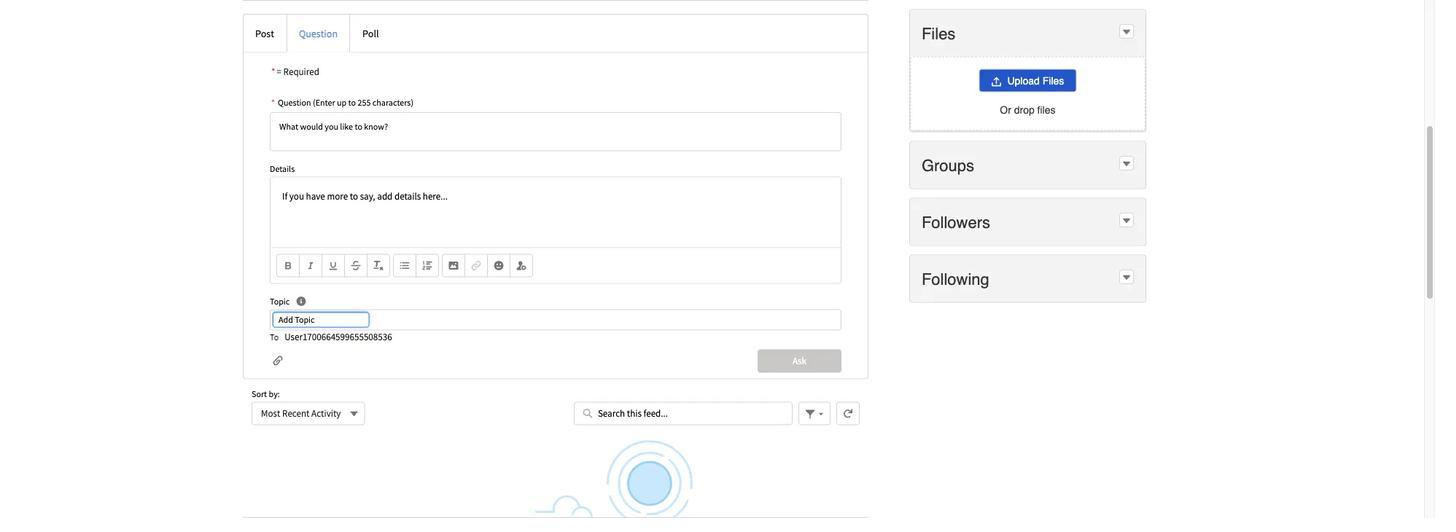 Task type: describe. For each thing, give the bounding box(es) containing it.
to
[[348, 97, 356, 108]]

or drop files
[[1001, 104, 1056, 116]]

* = required
[[271, 66, 319, 78]]

format text element
[[277, 254, 390, 278]]

poll link
[[350, 15, 391, 52]]

by:
[[269, 389, 280, 400]]

details
[[270, 164, 295, 175]]

* question (enter up to 255 characters)
[[271, 97, 414, 108]]

followers link
[[922, 212, 994, 232]]

question link
[[287, 15, 350, 52]]

insert content element
[[442, 254, 533, 278]]

activity
[[312, 408, 341, 420]]

Sort by: button
[[252, 402, 365, 426]]

What would you like to know? text field
[[270, 112, 842, 151]]

text default image for followers
[[1122, 216, 1132, 226]]

* for * = required
[[271, 66, 275, 78]]

text default image for following
[[1122, 273, 1132, 283]]

(enter
[[313, 97, 335, 108]]

post
[[255, 27, 274, 40]]

most
[[261, 408, 280, 420]]

Details text field
[[271, 178, 841, 248]]

drop
[[1015, 104, 1035, 116]]

or
[[1001, 104, 1012, 116]]

user1700664599655508536
[[285, 331, 392, 343]]

following
[[922, 270, 990, 288]]

to
[[270, 332, 279, 343]]

following link
[[922, 269, 993, 289]]

255
[[358, 97, 371, 108]]

tab panel containing post
[[243, 14, 869, 519]]

1 vertical spatial question
[[278, 97, 311, 108]]

1 vertical spatial files
[[1043, 75, 1065, 87]]



Task type: vqa. For each thing, say whether or not it's contained in the screenshot.
the left the community
no



Task type: locate. For each thing, give the bounding box(es) containing it.
poll
[[363, 27, 379, 40]]

tab panel
[[243, 14, 869, 519]]

text default image
[[1122, 27, 1132, 37], [1122, 159, 1132, 169], [1122, 216, 1132, 226], [1122, 273, 1132, 283]]

files
[[922, 24, 956, 43], [1043, 75, 1065, 87]]

followers
[[922, 213, 991, 232]]

0 vertical spatial files
[[922, 24, 956, 43]]

ask
[[793, 355, 807, 367]]

* for * question (enter up to 255 characters)
[[271, 97, 275, 108]]

0 vertical spatial *
[[271, 66, 275, 78]]

upload files
[[1008, 75, 1065, 87]]

1 horizontal spatial files
[[1043, 75, 1065, 87]]

2 * from the top
[[271, 97, 275, 108]]

topic
[[270, 296, 290, 308]]

text default image inside files element
[[1122, 27, 1132, 37]]

recent
[[282, 408, 310, 420]]

Search this feed... search field
[[574, 402, 793, 426]]

files link
[[922, 23, 959, 43]]

files
[[1038, 104, 1056, 116]]

up
[[337, 97, 347, 108]]

toolbar
[[271, 248, 841, 283]]

=
[[277, 66, 282, 78]]

tab list
[[243, 0, 869, 1]]

to user1700664599655508536
[[270, 331, 392, 343]]

text default image for groups
[[1122, 159, 1132, 169]]

2 text default image from the top
[[1122, 159, 1132, 169]]

text default image for files
[[1122, 27, 1132, 37]]

0 vertical spatial question
[[299, 27, 338, 40]]

characters)
[[373, 97, 414, 108]]

1 vertical spatial *
[[271, 97, 275, 108]]

required
[[283, 66, 319, 78]]

ask button
[[758, 350, 842, 373]]

sort
[[252, 389, 267, 400]]

align text element
[[393, 254, 439, 278]]

question left the (enter
[[278, 97, 311, 108]]

files element
[[910, 9, 1147, 132]]

upload
[[1008, 75, 1040, 87]]

0 horizontal spatial files
[[922, 24, 956, 43]]

post link
[[244, 15, 287, 52]]

1 * from the top
[[271, 66, 275, 78]]

* left =
[[271, 66, 275, 78]]

3 text default image from the top
[[1122, 216, 1132, 226]]

1 text default image from the top
[[1122, 27, 1132, 37]]

* down * = required
[[271, 97, 275, 108]]

Add Topic text field
[[273, 312, 370, 328]]

sort by:
[[252, 389, 280, 400]]

question inside 'question' link
[[299, 27, 338, 40]]

4 text default image from the top
[[1122, 273, 1132, 283]]

groups link
[[922, 155, 978, 175]]

question up required
[[299, 27, 338, 40]]

*
[[271, 66, 275, 78], [271, 97, 275, 108]]

most recent activity
[[261, 408, 341, 420]]

groups
[[922, 156, 975, 175]]

question
[[299, 27, 338, 40], [278, 97, 311, 108]]



